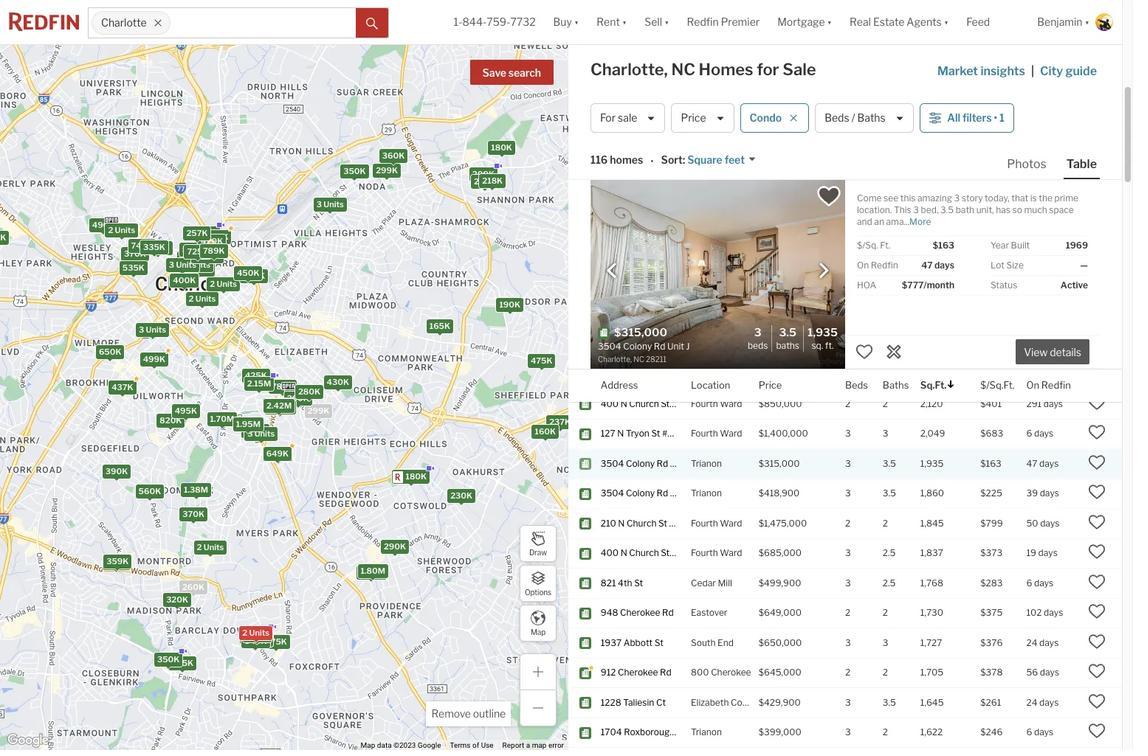 Task type: locate. For each thing, give the bounding box(es) containing it.
1 vertical spatial baths
[[776, 340, 800, 351]]

cherokee down 821 4th st link
[[620, 608, 660, 619]]

rd inside "link"
[[660, 668, 672, 679]]

so
[[1013, 205, 1022, 216]]

0 vertical spatial 4
[[845, 10, 851, 21]]

1 vertical spatial 3504
[[601, 488, 624, 499]]

130 up for
[[601, 100, 617, 111]]

1 vertical spatial $163
[[981, 458, 1002, 469]]

3 1333 from the top
[[601, 219, 622, 230]]

1 myers park from the top
[[691, 10, 738, 21]]

4 eastover from the top
[[691, 249, 728, 260]]

1 trianon from the top
[[691, 458, 722, 469]]

mortgage
[[778, 16, 825, 28]]

myers left premier
[[691, 10, 717, 21]]

n for 127 n tryon st #603
[[617, 428, 624, 440]]

0 vertical spatial 6 days
[[1027, 428, 1054, 440]]

eastover down cedar mill
[[691, 608, 728, 619]]

draw
[[529, 548, 547, 557]]

3.5 inside come see this amazing 3 story today, that is the prime location. this 3 bed, 3.5 bath unit, has so much space and an ama...
[[941, 205, 954, 216]]

location.
[[857, 205, 892, 216]]

0 horizontal spatial 180k
[[406, 472, 427, 482]]

queens for 1333 queens rd unit b1
[[624, 219, 656, 230]]

0 vertical spatial redfin
[[687, 16, 719, 28]]

photos
[[1007, 157, 1047, 171]]

400 for 400 n church st #711
[[601, 399, 619, 410]]

1,935 up sq. at the top of the page
[[808, 326, 838, 339]]

2 vertical spatial baths
[[883, 379, 909, 391]]

1 vertical spatial •
[[651, 155, 654, 167]]

redfin inside button
[[687, 16, 719, 28]]

1 park from the top
[[719, 10, 738, 21]]

ward
[[715, 369, 737, 380], [720, 399, 742, 410], [720, 428, 742, 440], [720, 518, 742, 529], [720, 548, 742, 559]]

0 vertical spatial 3504
[[601, 458, 624, 469]]

9 favorite this home image from the top
[[1088, 633, 1106, 651]]

sale
[[783, 60, 816, 79]]

6 right $246
[[1027, 727, 1032, 739]]

1,935 for 1,935
[[921, 458, 944, 469]]

ft. inside 1,935 sq. ft.
[[825, 340, 834, 351]]

favorite this home image for $283
[[1088, 574, 1106, 591]]

2 1333 from the top
[[601, 159, 622, 170]]

n for 210 n church st #3515
[[618, 518, 625, 529]]

fourth for 210 n church st #3515
[[691, 518, 718, 529]]

park for $1,375,000
[[719, 40, 738, 51]]

130 up "previous button" image
[[601, 249, 617, 260]]

5 park from the top
[[719, 219, 738, 230]]

0 vertical spatial church
[[629, 399, 659, 410]]

days for $475
[[1040, 40, 1059, 51]]

st left '#711' on the right of the page
[[661, 399, 670, 410]]

2 vertical spatial church
[[629, 548, 659, 559]]

heading
[[598, 326, 718, 365]]

eastover down b2
[[691, 189, 728, 200]]

• inside button
[[994, 112, 998, 124]]

1 fourth from the top
[[691, 399, 718, 410]]

$163 up the $225
[[981, 458, 1002, 469]]

1 horizontal spatial 180k
[[491, 142, 512, 153]]

▾ for benjamin ▾
[[1085, 16, 1090, 28]]

4
[[845, 10, 851, 21], [845, 40, 851, 51], [883, 339, 889, 350]]

nc
[[671, 60, 695, 79]]

favorite this home image
[[1088, 35, 1106, 53], [1088, 65, 1106, 83], [1088, 245, 1106, 262], [1088, 334, 1106, 352], [1088, 424, 1106, 442], [1088, 454, 1106, 472], [1088, 514, 1106, 531], [1088, 574, 1106, 591], [1088, 633, 1106, 651], [1088, 663, 1106, 681], [1088, 693, 1106, 711]]

180k
[[491, 142, 512, 153], [406, 472, 427, 482]]

5 myers from the top
[[691, 219, 717, 230]]

1 horizontal spatial •
[[994, 112, 998, 124]]

1 vertical spatial 180k
[[406, 472, 427, 482]]

2 park from the top
[[719, 40, 738, 51]]

6 ▾ from the left
[[1085, 16, 1090, 28]]

280k
[[298, 387, 320, 397]]

130 for 130 cherokee rd #204
[[601, 100, 617, 111]]

127 n tryon st #603 fourth ward
[[601, 428, 742, 440]]

725k
[[187, 247, 209, 257]]

1 vertical spatial 340k
[[244, 426, 267, 436]]

2 fourth from the top
[[691, 428, 718, 440]]

5 ▾ from the left
[[944, 16, 949, 28]]

rd for 1704 roxborough rd trianon
[[677, 727, 688, 739]]

10 favorite this home image from the top
[[1088, 663, 1106, 681]]

0 horizontal spatial 230k
[[402, 471, 424, 481]]

0 vertical spatial •
[[994, 112, 998, 124]]

1 horizontal spatial on redfin
[[1027, 379, 1071, 391]]

4 right 5
[[883, 339, 889, 350]]

3 fourth from the top
[[691, 518, 718, 529]]

on up 291
[[1027, 379, 1040, 391]]

3.5 for $2,150,000
[[883, 10, 896, 21]]

1 ▾ from the left
[[574, 16, 579, 28]]

favorite this home image for $261
[[1088, 693, 1106, 711]]

x-out this home image
[[885, 343, 903, 361]]

47 days up the 39 days at bottom right
[[1027, 458, 1059, 469]]

0 vertical spatial price button
[[671, 103, 734, 133]]

park up homes
[[719, 10, 738, 21]]

1333 down for
[[601, 129, 622, 141]]

3 ▾ from the left
[[665, 16, 669, 28]]

2 24 from the top
[[1027, 698, 1038, 709]]

lot
[[991, 260, 1005, 271]]

queens for 614 queens rd
[[618, 10, 650, 21]]

$343
[[981, 369, 1003, 380]]

st for #3515
[[659, 518, 667, 529]]

1333 for 1333 queens rd unit e2
[[601, 129, 622, 141]]

4 myers park from the top
[[691, 159, 738, 170]]

1 vertical spatial ft.
[[825, 340, 834, 351]]

1 vertical spatial 400
[[601, 548, 619, 559]]

1 horizontal spatial 1,935
[[921, 458, 944, 469]]

price button up the square
[[671, 103, 734, 133]]

cherokee for 130 cherokee rd #104 eastover
[[619, 249, 659, 260]]

favorite this home image for 76 days
[[1088, 5, 1106, 23]]

church down 3504 colony rd unit n link
[[627, 518, 657, 529]]

1 vertical spatial 130
[[601, 100, 617, 111]]

map data ©2023 google
[[361, 742, 441, 750]]

myers right ":"
[[691, 159, 717, 170]]

2 400 from the top
[[601, 548, 619, 559]]

2 vertical spatial 130
[[601, 249, 617, 260]]

0 horizontal spatial price
[[681, 112, 706, 124]]

3 eastover from the top
[[691, 189, 728, 200]]

trianon for 3504 colony rd unit n
[[691, 488, 722, 499]]

favorite this home image for $376
[[1088, 633, 1106, 651]]

park for $1,950,000
[[719, 279, 738, 290]]

condo button
[[740, 103, 809, 133]]

colony down 3504 colony rd unit j link
[[626, 488, 655, 499]]

baths down x-out this home icon
[[883, 379, 909, 391]]

6 myers from the top
[[691, 279, 717, 290]]

unit for a
[[683, 369, 700, 380]]

1704 roxborough rd trianon
[[601, 727, 722, 739]]

1-844-759-7732 link
[[454, 16, 536, 28]]

1 400 from the top
[[601, 399, 619, 410]]

47 up the 39
[[1027, 458, 1038, 469]]

b1
[[690, 219, 700, 230]]

3504 for 3504 colony rd unit j
[[601, 458, 624, 469]]

feed button
[[958, 0, 1029, 44]]

beds left /
[[825, 112, 850, 124]]

0 vertical spatial 1,935
[[808, 326, 838, 339]]

1 2.5 from the top
[[883, 548, 896, 559]]

2 vertical spatial 4
[[883, 339, 889, 350]]

53 days
[[1027, 369, 1059, 380]]

cherokee inside the 912 cherokee rd "link"
[[618, 668, 658, 679]]

1 vertical spatial on redfin
[[1027, 379, 1071, 391]]

queens
[[618, 10, 650, 21], [624, 129, 656, 141], [624, 159, 656, 170], [624, 219, 656, 230], [622, 279, 654, 290]]

fourth up #228
[[691, 518, 718, 529]]

favorite this home image for $475
[[1088, 35, 1106, 53]]

myers for 1333 queens rd unit e2
[[691, 129, 717, 141]]

0 vertical spatial map
[[531, 628, 546, 637]]

ward up mill
[[720, 548, 742, 559]]

trianon down elizabeth on the right bottom of page
[[691, 727, 722, 739]]

fourth right #603
[[691, 428, 718, 440]]

map inside button
[[531, 628, 546, 637]]

rd for 614 queens rd
[[652, 10, 664, 21]]

335k
[[143, 242, 165, 253]]

6 days down 291 days
[[1027, 428, 1054, 440]]

24 for $261
[[1027, 698, 1038, 709]]

cherokee inside 842 cherokee rd link
[[620, 189, 660, 200]]

53
[[1027, 369, 1038, 380]]

3 6 days from the top
[[1027, 727, 1054, 739]]

0 vertical spatial 260k
[[287, 394, 309, 404]]

cherokee right 842
[[620, 189, 660, 200]]

1333 down 842
[[601, 219, 622, 230]]

490k
[[92, 220, 115, 230]]

sterling
[[622, 40, 654, 51]]

favorite this home image for 291 days
[[1088, 394, 1106, 412]]

1,837
[[921, 548, 943, 559]]

unit left b2
[[671, 159, 688, 170]]

ward right '#3515'
[[720, 518, 742, 529]]

1170
[[601, 279, 620, 290]]

1 eastover from the top
[[691, 70, 728, 81]]

499k
[[143, 354, 165, 365]]

2 vertical spatial 6 days
[[1027, 727, 1054, 739]]

11 favorite this home image from the top
[[1088, 693, 1106, 711]]

ward left $1,400,000 at bottom
[[720, 428, 742, 440]]

days for $246
[[1034, 727, 1054, 739]]

$163 down 2,522
[[933, 240, 955, 251]]

• inside 116 homes •
[[651, 155, 654, 167]]

1 driftwood from the left
[[624, 339, 666, 350]]

4 ▾ from the left
[[827, 16, 832, 28]]

map region
[[0, 0, 692, 751]]

340k up 649k
[[244, 426, 267, 436]]

6 inside 'map' region
[[183, 260, 188, 270]]

map for map
[[531, 628, 546, 637]]

map down options
[[531, 628, 546, 637]]

0 horizontal spatial 340k
[[195, 228, 217, 239]]

unit left a
[[683, 369, 700, 380]]

• left sort
[[651, 155, 654, 167]]

1 horizontal spatial 475k
[[531, 356, 553, 366]]

1 vertical spatial 47 days
[[1027, 458, 1059, 469]]

elizabeth
[[691, 698, 729, 709]]

trianon
[[691, 458, 722, 469], [691, 488, 722, 499], [691, 727, 722, 739]]

0 horizontal spatial 355k
[[171, 658, 194, 669]]

redfin up 291 days
[[1042, 379, 1071, 391]]

0 vertical spatial 47
[[921, 260, 933, 271]]

map
[[531, 628, 546, 637], [361, 742, 375, 750]]

on up hoa
[[857, 260, 869, 271]]

$1,300,000
[[759, 219, 808, 230]]

days for $378
[[1040, 668, 1060, 679]]

redfin down $/sq. ft.
[[871, 260, 898, 271]]

4 left estate
[[845, 10, 851, 21]]

3.5 baths
[[776, 326, 800, 351]]

price down #204
[[681, 112, 706, 124]]

3 trianon from the top
[[691, 727, 722, 739]]

47 days up 2,358
[[921, 260, 955, 271]]

1 myers from the top
[[691, 10, 717, 21]]

1 130 from the top
[[601, 70, 617, 81]]

▾ for sell ▾
[[665, 16, 669, 28]]

2.5 for 1,837
[[883, 548, 896, 559]]

$375
[[981, 608, 1003, 619]]

3 favorite this home image from the top
[[1088, 245, 1106, 262]]

180k up 209k
[[491, 142, 512, 153]]

0 horizontal spatial 370k
[[124, 249, 146, 259]]

$475,000
[[759, 339, 801, 350]]

749k
[[131, 240, 153, 251]]

0 horizontal spatial ft.
[[825, 340, 834, 351]]

amazing
[[918, 193, 952, 204]]

remove charlotte image
[[154, 18, 163, 27]]

units
[[324, 199, 344, 209], [115, 225, 136, 235], [115, 225, 135, 236], [201, 251, 221, 261], [176, 260, 196, 270], [190, 260, 210, 270], [191, 264, 212, 274], [217, 279, 237, 290], [195, 294, 216, 304], [146, 324, 166, 335], [254, 429, 275, 439], [204, 543, 224, 553], [249, 628, 270, 639], [250, 633, 270, 643]]

1 horizontal spatial 355k
[[243, 271, 265, 281]]

1 vertical spatial redfin
[[871, 260, 898, 271]]

4 fourth from the top
[[691, 548, 718, 559]]

2 eastover from the top
[[691, 100, 728, 111]]

n right 127
[[617, 428, 624, 440]]

favorite this home image for 192 days
[[1088, 275, 1106, 292]]

sq.ft. button
[[921, 369, 956, 402]]

days for $683
[[1034, 428, 1054, 440]]

2 myers park from the top
[[691, 40, 738, 51]]

myers up "#104" at the top of the page
[[691, 219, 717, 230]]

1 1333 from the top
[[601, 129, 622, 141]]

0 vertical spatial 2.5
[[883, 548, 896, 559]]

:
[[683, 154, 685, 166]]

400 n church st #228 fourth ward
[[601, 548, 742, 559]]

condo
[[750, 112, 782, 124]]

colony for 3504 colony rd unit n trianon
[[626, 488, 655, 499]]

2 vertical spatial trianon
[[691, 727, 722, 739]]

1.95m
[[236, 419, 261, 430]]

eastover down the b1
[[691, 249, 728, 260]]

1 horizontal spatial ft.
[[880, 240, 891, 251]]

save search button
[[470, 60, 554, 85]]

rd
[[652, 10, 664, 21], [656, 40, 668, 51], [661, 70, 672, 81], [661, 100, 672, 111], [658, 129, 669, 141], [658, 159, 669, 170], [662, 189, 673, 200], [658, 219, 669, 230], [661, 249, 672, 260], [656, 279, 668, 290], [657, 458, 668, 469], [657, 488, 668, 499], [662, 608, 674, 619], [660, 668, 672, 679], [677, 727, 688, 739]]

rd for 842 cherokee rd
[[662, 189, 673, 200]]

$2,500,000
[[759, 100, 809, 111]]

cherokee for 912 cherokee rd
[[618, 668, 658, 679]]

$399,000
[[759, 727, 802, 739]]

400 down "210"
[[601, 548, 619, 559]]

$749,000
[[759, 369, 801, 380]]

$283
[[981, 578, 1003, 589]]

3504 up "210"
[[601, 488, 624, 499]]

0 horizontal spatial 47 days
[[921, 260, 955, 271]]

baths left sq. at the top of the page
[[776, 340, 800, 351]]

myers park for 1170 queens rd
[[691, 279, 738, 290]]

cherokee for 948 cherokee rd
[[620, 608, 660, 619]]

24 days up the 56 days
[[1027, 638, 1059, 649]]

queens for 1333 queens rd unit b2
[[624, 159, 656, 170]]

24 days
[[1027, 638, 1059, 649], [1027, 698, 1059, 709]]

favorite this home image for $683
[[1088, 424, 1106, 442]]

5 eastover from the top
[[691, 608, 728, 619]]

1 vertical spatial 4
[[845, 40, 851, 51]]

1 vertical spatial 24 days
[[1027, 698, 1059, 709]]

favorite this home image for 39 days
[[1088, 484, 1106, 502]]

2 6 days from the top
[[1027, 578, 1054, 589]]

1.38m
[[184, 485, 208, 496]]

1 vertical spatial 350k
[[157, 655, 180, 665]]

photos button
[[1004, 157, 1064, 178]]

939
[[601, 309, 618, 320]]

39 days
[[1027, 488, 1059, 499]]

next button image
[[817, 263, 831, 278]]

2 vertical spatial 1333
[[601, 219, 622, 230]]

church for #228
[[629, 548, 659, 559]]

myers park for 1333 queens rd unit b2
[[691, 159, 738, 170]]

charlotte,
[[591, 60, 668, 79]]

1 horizontal spatial driftwood
[[691, 339, 733, 350]]

fourth down "location"
[[691, 399, 718, 410]]

475k right 315k
[[265, 637, 287, 647]]

0 vertical spatial price
[[681, 112, 706, 124]]

3 park from the top
[[719, 129, 738, 141]]

7 favorite this home image from the top
[[1088, 514, 1106, 531]]

2 vertical spatial beds
[[845, 379, 868, 391]]

4 down real
[[845, 40, 851, 51]]

real estate agents ▾
[[850, 16, 949, 28]]

0 vertical spatial 230k
[[402, 471, 424, 481]]

7732
[[510, 16, 536, 28]]

driftwood down 939 westmere ave link
[[624, 339, 666, 350]]

399k
[[248, 634, 270, 644]]

24 down the 56
[[1027, 698, 1038, 709]]

rd for 130 cherokee rd #203 eastover
[[661, 70, 672, 81]]

2 2.5 from the top
[[883, 578, 896, 589]]

5 myers park from the top
[[691, 219, 738, 230]]

475k up 237k
[[531, 356, 553, 366]]

130 down 1701
[[601, 70, 617, 81]]

68 days
[[1027, 70, 1060, 81]]

1 vertical spatial 475k
[[265, 637, 287, 647]]

colony down 127 n tryon st #603 link
[[626, 458, 655, 469]]

active
[[1061, 280, 1088, 291]]

price up $850,000
[[759, 379, 782, 391]]

0 vertical spatial on redfin
[[857, 260, 898, 271]]

0 horizontal spatial •
[[651, 155, 654, 167]]

6 down 291
[[1027, 428, 1032, 440]]

beds left baths button
[[845, 379, 868, 391]]

rd for 130 cherokee rd #104 eastover
[[661, 249, 672, 260]]

buy ▾ button
[[545, 0, 588, 44]]

1 24 days from the top
[[1027, 638, 1059, 649]]

unit for b2
[[671, 159, 688, 170]]

1 horizontal spatial 370k
[[183, 509, 204, 520]]

4 myers from the top
[[691, 159, 717, 170]]

6 days
[[1027, 428, 1054, 440], [1027, 578, 1054, 589], [1027, 727, 1054, 739]]

2 ▾ from the left
[[622, 16, 627, 28]]

beds left the 3.5 baths
[[748, 340, 768, 351]]

ft. right $/sq.
[[880, 240, 891, 251]]

on redfin down $/sq. ft.
[[857, 260, 898, 271]]

fourth for 400 n church st #711
[[691, 399, 718, 410]]

1 vertical spatial 6 days
[[1027, 578, 1054, 589]]

on redfin up 291 days
[[1027, 379, 1071, 391]]

6 favorite this home image from the top
[[1088, 454, 1106, 472]]

0 vertical spatial on
[[857, 260, 869, 271]]

6 park from the top
[[719, 279, 738, 290]]

0 vertical spatial 299k
[[376, 165, 398, 176]]

n right "210"
[[618, 518, 625, 529]]

3.5 for $1,300,000
[[883, 219, 896, 230]]

1 horizontal spatial on
[[1027, 379, 1040, 391]]

park down redfin premier
[[719, 40, 738, 51]]

0 horizontal spatial 299k
[[308, 406, 330, 417]]

299k down 280k
[[308, 406, 330, 417]]

ft.
[[880, 240, 891, 251], [825, 340, 834, 351]]

1 6 days from the top
[[1027, 428, 1054, 440]]

driftwood up third ward
[[691, 339, 733, 350]]

beds inside button
[[825, 112, 850, 124]]

1 vertical spatial price button
[[759, 369, 782, 402]]

$535,000
[[759, 309, 802, 320]]

2 trianon from the top
[[691, 488, 722, 499]]

8 favorite this home image from the top
[[1088, 574, 1106, 591]]

1 3504 from the top
[[601, 458, 624, 469]]

$1,200,000
[[759, 189, 808, 200]]

260k up 320k
[[182, 583, 205, 593]]

▾ inside buy ▾ dropdown button
[[574, 16, 579, 28]]

31
[[1027, 189, 1036, 200]]

favorite this home image
[[1088, 5, 1106, 23], [1088, 155, 1106, 173], [1088, 275, 1106, 292], [856, 343, 873, 361], [1088, 364, 1106, 382], [1088, 394, 1106, 412], [1088, 484, 1106, 502], [1088, 544, 1106, 561], [1088, 603, 1106, 621], [1088, 723, 1106, 741]]

church down westbrook
[[629, 399, 659, 410]]

5 favorite this home image from the top
[[1088, 424, 1106, 442]]

redfin
[[687, 16, 719, 28], [871, 260, 898, 271], [1042, 379, 1071, 391]]

24
[[1027, 638, 1038, 649], [1027, 698, 1038, 709]]

2 colony from the top
[[626, 488, 655, 499]]

3504 colony rd unit j trianon
[[601, 458, 722, 469]]

#711
[[672, 399, 691, 410]]

fourth for 127 n tryon st #603
[[691, 428, 718, 440]]

1 vertical spatial 2.5
[[883, 578, 896, 589]]

2 3504 from the top
[[601, 488, 624, 499]]

0 vertical spatial 400
[[601, 399, 619, 410]]

76
[[1027, 10, 1038, 21]]

dr down ave
[[668, 339, 678, 350]]

cherokee down end
[[711, 668, 751, 679]]

3.5 inside the 3.5 baths
[[779, 326, 797, 339]]

1,935 up 1,860
[[921, 458, 944, 469]]

299k
[[376, 165, 398, 176], [308, 406, 330, 417]]

1 vertical spatial 230k
[[450, 491, 473, 502]]

24 up the 56
[[1027, 638, 1038, 649]]

myers up charlotte, nc homes for sale
[[691, 40, 717, 51]]

3 myers from the top
[[691, 129, 717, 141]]

6 myers park from the top
[[691, 279, 738, 290]]

1 vertical spatial 47
[[1027, 458, 1038, 469]]

1 horizontal spatial 47 days
[[1027, 458, 1059, 469]]

st right abbott
[[655, 638, 664, 649]]

130 cherokee rd #204 link
[[601, 100, 697, 112]]

favorite this home image for $909
[[1088, 245, 1106, 262]]

192
[[1027, 279, 1042, 290]]

1 vertical spatial on
[[1027, 379, 1040, 391]]

1,935 for 1,935 sq. ft.
[[808, 326, 838, 339]]

n down address
[[621, 399, 627, 410]]

0 vertical spatial 370k
[[124, 249, 146, 259]]

unit left the b1
[[671, 219, 688, 230]]

fourth up cedar
[[691, 548, 718, 559]]

days for $225
[[1040, 488, 1059, 499]]

0 horizontal spatial 1,935
[[808, 326, 838, 339]]

▾ inside mortgage ▾ dropdown button
[[827, 16, 832, 28]]

0 vertical spatial 24 days
[[1027, 638, 1059, 649]]

▾ for rent ▾
[[622, 16, 627, 28]]

1 favorite this home image from the top
[[1088, 35, 1106, 53]]

1333 for 1333 queens rd unit b2
[[601, 159, 622, 170]]

cherokee up 1170 queens rd
[[619, 249, 659, 260]]

400 down address
[[601, 399, 619, 410]]

user photo image
[[1096, 13, 1113, 31]]

180k up the 290k
[[406, 472, 427, 482]]

0 vertical spatial 130
[[601, 70, 617, 81]]

on inside button
[[1027, 379, 1040, 391]]

1 horizontal spatial map
[[531, 628, 546, 637]]

299k down 360k
[[376, 165, 398, 176]]

homes
[[610, 154, 643, 166]]

price button down $475,000
[[759, 369, 782, 402]]

submit search image
[[366, 18, 378, 29]]

430k
[[327, 377, 349, 388]]

days for $468
[[1038, 189, 1058, 200]]

▾ inside sell ▾ dropdown button
[[665, 16, 669, 28]]

1 vertical spatial trianon
[[691, 488, 722, 499]]

days for $799
[[1040, 518, 1060, 529]]

favorite button image
[[817, 184, 842, 209]]

roxborough
[[624, 727, 675, 739]]

3504 down 127
[[601, 458, 624, 469]]

ct
[[656, 698, 666, 709]]

1 vertical spatial 260k
[[182, 583, 205, 593]]

15 days
[[1027, 339, 1058, 350]]

6 up 400k
[[183, 260, 188, 270]]

days for $677
[[1040, 10, 1059, 21]]

2 24 days from the top
[[1027, 698, 1059, 709]]

rd for 1333 queens rd unit b1
[[658, 219, 669, 230]]

390k
[[105, 466, 128, 477]]

1 vertical spatial dr
[[671, 369, 681, 380]]

myers park for 614 queens rd
[[691, 10, 738, 21]]

0 horizontal spatial 260k
[[182, 583, 205, 593]]

821
[[601, 578, 616, 589]]

st left '#3515'
[[659, 518, 667, 529]]

1 24 from the top
[[1027, 638, 1038, 649]]

$163
[[933, 240, 955, 251], [981, 458, 1002, 469]]

ward for 210 n church st #3515 fourth ward
[[720, 518, 742, 529]]

map for map data ©2023 google
[[361, 742, 375, 750]]

6 days right $246
[[1027, 727, 1054, 739]]

0 vertical spatial colony
[[626, 458, 655, 469]]

1 colony from the top
[[626, 458, 655, 469]]

#203
[[674, 70, 696, 81]]

102 days
[[1027, 608, 1063, 619]]

0 vertical spatial trianon
[[691, 458, 722, 469]]

495k
[[175, 406, 197, 416]]

None search field
[[171, 8, 355, 38]]

favorite this home image for 19 days
[[1088, 544, 1106, 561]]

0 vertical spatial baths
[[857, 112, 886, 124]]

▾ inside rent ▾ dropdown button
[[622, 16, 627, 28]]

800
[[691, 668, 709, 679]]

1333 up 842
[[601, 159, 622, 170]]

days for $343
[[1040, 369, 1059, 380]]

3 beds
[[748, 326, 768, 351]]

days for $163
[[1040, 458, 1059, 469]]

church down 210 n church st #3515 link
[[629, 548, 659, 559]]

park up skybox
[[719, 279, 738, 290]]

2 myers from the top
[[691, 40, 717, 51]]

myers up the square
[[691, 129, 717, 141]]

400 for 400 n church st #228
[[601, 548, 619, 559]]

0 horizontal spatial $163
[[933, 240, 955, 251]]

1 vertical spatial 24
[[1027, 698, 1038, 709]]

370k up the 535k
[[124, 249, 146, 259]]

1 vertical spatial price
[[759, 379, 782, 391]]

6 days for $683
[[1027, 428, 1054, 440]]

beds / baths
[[825, 112, 886, 124]]

fourth for 400 n church st #228
[[691, 548, 718, 559]]

cherokee inside 948 cherokee rd link
[[620, 608, 660, 619]]

today,
[[985, 193, 1010, 204]]

1 vertical spatial 299k
[[308, 406, 330, 417]]

2 130 from the top
[[601, 100, 617, 111]]

645k
[[267, 449, 289, 460]]

cherokee down the 1937 abbott st link
[[618, 668, 658, 679]]

1228
[[601, 698, 621, 709]]

3 myers park from the top
[[691, 129, 738, 141]]

340k up "789k"
[[195, 228, 217, 239]]

0 horizontal spatial 47
[[921, 260, 933, 271]]



Task type: vqa. For each thing, say whether or not it's contained in the screenshot.
'Unit' associated with 3663
no



Task type: describe. For each thing, give the bounding box(es) containing it.
myers for 614 queens rd
[[691, 10, 717, 21]]

st for #711
[[661, 399, 670, 410]]

1 horizontal spatial redfin
[[871, 260, 898, 271]]

4 for $2,150,000
[[845, 10, 851, 21]]

565k
[[180, 254, 202, 264]]

beds / baths button
[[815, 103, 914, 133]]

mortgage ▾ button
[[778, 0, 832, 44]]

614 queens rd
[[601, 10, 664, 21]]

beds button
[[845, 369, 868, 402]]

209k
[[472, 169, 495, 179]]

6 days for $283
[[1027, 578, 1054, 589]]

south
[[691, 638, 716, 649]]

0 vertical spatial 475k
[[531, 356, 553, 366]]

1 vertical spatial 370k
[[183, 509, 204, 520]]

see
[[884, 193, 899, 204]]

/
[[852, 112, 855, 124]]

6 for $499,900
[[1027, 578, 1032, 589]]

#228
[[672, 548, 694, 559]]

1 horizontal spatial price button
[[759, 369, 782, 402]]

days for $827
[[1044, 279, 1063, 290]]

google image
[[4, 732, 52, 751]]

3504 for 3504 colony rd unit n
[[601, 488, 624, 499]]

$1,375,000
[[759, 40, 807, 51]]

rent ▾
[[597, 16, 627, 28]]

the
[[1039, 193, 1053, 204]]

rd for 1170 queens rd
[[656, 279, 668, 290]]

redfin inside button
[[1042, 379, 1071, 391]]

1 horizontal spatial 299k
[[376, 165, 398, 176]]

unit,
[[976, 205, 994, 216]]

939 westmere ave
[[601, 309, 681, 320]]

320k
[[166, 595, 188, 605]]

$376
[[981, 638, 1003, 649]]

1170 queens rd link
[[601, 279, 678, 291]]

photo of 3504 colony rd unit j, charlotte, nc 28211 image
[[591, 180, 845, 369]]

1.70m
[[210, 414, 234, 424]]

359k
[[106, 557, 129, 567]]

unit up '#3515'
[[670, 488, 687, 499]]

$475
[[981, 40, 1003, 51]]

614 queens rd link
[[601, 10, 678, 22]]

cherokee for 842 cherokee rd
[[620, 189, 660, 200]]

1,935 sq. ft.
[[808, 326, 838, 351]]

rd for 130 cherokee rd #204 eastover
[[661, 100, 672, 111]]

$1,950,000
[[759, 279, 808, 290]]

6 days for $246
[[1027, 727, 1054, 739]]

favorite this home image for 53 days
[[1088, 364, 1106, 382]]

1 horizontal spatial 340k
[[244, 426, 267, 436]]

2,120
[[921, 399, 943, 410]]

eastover for #204
[[691, 100, 728, 111]]

hoa
[[857, 280, 877, 291]]

bath
[[956, 205, 975, 216]]

redfin premier
[[687, 16, 760, 28]]

myers for 1333 queens rd unit b2
[[691, 159, 717, 170]]

terms
[[450, 742, 471, 750]]

rd for 948 cherokee rd
[[662, 608, 674, 619]]

driftwood inside 3801 driftwood dr link
[[624, 339, 666, 350]]

3 inside 3 beds
[[754, 326, 762, 339]]

rd for 1333 queens rd unit b2
[[658, 159, 669, 170]]

912
[[601, 668, 616, 679]]

favorite this home image for 6 days
[[1088, 723, 1106, 741]]

ward right a
[[715, 369, 737, 380]]

210 n church st #3515 fourth ward
[[601, 518, 742, 529]]

favorite this home image for 102 days
[[1088, 603, 1106, 621]]

n for 400 n church st #711
[[621, 399, 627, 410]]

rd for 1333 queens rd unit e2
[[658, 129, 669, 141]]

0 vertical spatial $163
[[933, 240, 955, 251]]

driftwood acres $475,000
[[691, 339, 801, 350]]

days for $909
[[1039, 249, 1058, 260]]

dr for westbrook
[[671, 369, 681, 380]]

cherokee for 130 cherokee rd #204 eastover
[[619, 100, 659, 111]]

1 horizontal spatial 260k
[[287, 394, 309, 404]]

days for $373
[[1038, 548, 1058, 559]]

1969
[[1066, 240, 1088, 251]]

church for #711
[[629, 399, 659, 410]]

ward for 127 n tryon st #603 fourth ward
[[720, 428, 742, 440]]

view details link
[[1016, 338, 1090, 365]]

24 days for $376
[[1027, 638, 1059, 649]]

1 vertical spatial beds
[[748, 340, 768, 351]]

4 park from the top
[[719, 159, 738, 170]]

myers park for 1333 queens rd unit e2
[[691, 129, 738, 141]]

• for 116 homes •
[[651, 155, 654, 167]]

unit for e2
[[671, 129, 688, 141]]

130 for 130 cherokee rd #203
[[601, 70, 617, 81]]

▾ inside real estate agents ▾ link
[[944, 16, 949, 28]]

$1,395,000
[[759, 129, 808, 141]]

myers for 1701 sterling rd
[[691, 40, 717, 51]]

days for $375
[[1044, 608, 1063, 619]]

400k
[[173, 275, 196, 285]]

0 horizontal spatial 475k
[[265, 637, 287, 647]]

n down j
[[689, 488, 696, 499]]

844-
[[463, 16, 487, 28]]

beds for beds / baths
[[825, 112, 850, 124]]

real estate agents ▾ link
[[850, 0, 949, 44]]

$685,000
[[759, 548, 802, 559]]

• for all filters • 1
[[994, 112, 998, 124]]

948 cherokee rd link
[[601, 608, 678, 620]]

draw button
[[520, 526, 557, 563]]

details
[[1050, 346, 1082, 359]]

sq.
[[812, 340, 823, 351]]

rent
[[597, 16, 620, 28]]

myers for 1170 queens rd
[[691, 279, 717, 290]]

favorite this home image for 165 days
[[1088, 155, 1106, 173]]

$827
[[981, 279, 1003, 290]]

27
[[1027, 249, 1037, 260]]

outline
[[473, 708, 506, 721]]

1228 taliesin ct
[[601, 698, 666, 709]]

1.80m
[[361, 566, 385, 576]]

$650,000
[[759, 638, 802, 649]]

queens for 1333 queens rd unit e2
[[624, 129, 656, 141]]

report a map error link
[[502, 742, 564, 750]]

1010 westbrook dr unit a link
[[601, 369, 708, 381]]

0 horizontal spatial on redfin
[[857, 260, 898, 271]]

is
[[1030, 193, 1037, 204]]

a
[[526, 742, 530, 750]]

842 cherokee rd link
[[601, 189, 678, 201]]

0 vertical spatial 180k
[[491, 142, 512, 153]]

1,705
[[921, 668, 944, 679]]

1 horizontal spatial price
[[759, 379, 782, 391]]

abbott
[[624, 638, 653, 649]]

rd for 3504 colony rd unit n trianon
[[657, 488, 668, 499]]

842
[[601, 189, 618, 200]]

$499,900
[[759, 578, 801, 589]]

2.5 for 1,768
[[883, 578, 896, 589]]

4 favorite this home image from the top
[[1088, 334, 1106, 352]]

park for $2,150,000
[[719, 10, 738, 21]]

339k
[[105, 558, 127, 569]]

0 vertical spatial 47 days
[[921, 260, 955, 271]]

st for #603
[[651, 428, 660, 440]]

all filters • 1 button
[[920, 103, 1014, 133]]

1 horizontal spatial 350k
[[343, 166, 366, 177]]

previous button image
[[605, 263, 619, 278]]

remove
[[432, 708, 471, 721]]

1 horizontal spatial 230k
[[450, 491, 473, 502]]

sell ▾ button
[[636, 0, 678, 44]]

park for $1,395,000
[[719, 129, 738, 141]]

3504 colony rd unit n trianon
[[601, 488, 722, 499]]

0 vertical spatial 355k
[[243, 271, 265, 281]]

cherokee for 800 cherokee
[[711, 668, 751, 679]]

location button
[[691, 369, 730, 402]]

▾ for buy ▾
[[574, 16, 579, 28]]

3.5 for $1,395,000
[[883, 129, 896, 141]]

3.5 for $1,375,000
[[883, 40, 896, 51]]

68
[[1027, 70, 1038, 81]]

0 horizontal spatial price button
[[671, 103, 734, 133]]

st right 4th at right
[[634, 578, 643, 589]]

$909
[[981, 249, 1004, 260]]

4 for $1,375,000
[[845, 40, 851, 51]]

3 130 from the top
[[601, 249, 617, 260]]

days for $261
[[1040, 698, 1059, 709]]

$2,150,000
[[759, 10, 807, 21]]

n for 400 n church st #228
[[621, 548, 627, 559]]

4th
[[618, 578, 632, 589]]

remove condo image
[[789, 114, 798, 123]]

unit left j
[[670, 458, 687, 469]]

agents
[[907, 16, 942, 28]]

days for $283
[[1034, 578, 1054, 589]]

$2,195,000
[[759, 249, 807, 260]]

▾ for mortgage ▾
[[827, 16, 832, 28]]

1 vertical spatial 355k
[[171, 658, 194, 669]]

24 days for $261
[[1027, 698, 1059, 709]]

baths inside button
[[857, 112, 886, 124]]

50 days
[[1027, 518, 1060, 529]]

2 driftwood from the left
[[691, 339, 733, 350]]

favorite button checkbox
[[817, 184, 842, 209]]

dr for driftwood
[[668, 339, 678, 350]]

#204
[[674, 100, 697, 111]]

3.5 for $749,000
[[883, 369, 896, 380]]

3.5 for $315,000
[[883, 458, 896, 469]]

favorite this home image for $799
[[1088, 514, 1106, 531]]

$868
[[981, 70, 1004, 81]]

rd for 912 cherokee rd
[[660, 668, 672, 679]]

address
[[601, 379, 638, 391]]

437k
[[112, 382, 133, 393]]

table
[[1067, 157, 1097, 171]]

square feet button
[[685, 153, 757, 167]]

filters
[[963, 112, 992, 124]]

data
[[377, 742, 392, 750]]

6 for $399,000
[[1027, 727, 1032, 739]]

1 horizontal spatial $163
[[981, 458, 1002, 469]]

24 for $376
[[1027, 638, 1038, 649]]

eastover for #104
[[691, 249, 728, 260]]

0 horizontal spatial 350k
[[157, 655, 180, 665]]

rd for 3504 colony rd unit j trianon
[[657, 458, 668, 469]]

3.69m
[[266, 400, 292, 410]]

3.5 for $2,195,000
[[883, 249, 896, 260]]

sort :
[[661, 154, 685, 166]]

240k
[[206, 232, 228, 242]]

park for $1,300,000
[[719, 219, 738, 230]]

myers park for 1333 queens rd unit b1
[[691, 219, 738, 230]]

redfin premier button
[[678, 0, 769, 44]]

2 favorite this home image from the top
[[1088, 65, 1106, 83]]

1704
[[601, 727, 622, 739]]

1333 for 1333 queens rd unit b1
[[601, 219, 622, 230]]

eastover for #203
[[691, 70, 728, 81]]

ward for 400 n church st #228 fourth ward
[[720, 548, 742, 559]]

sell ▾
[[645, 16, 669, 28]]



